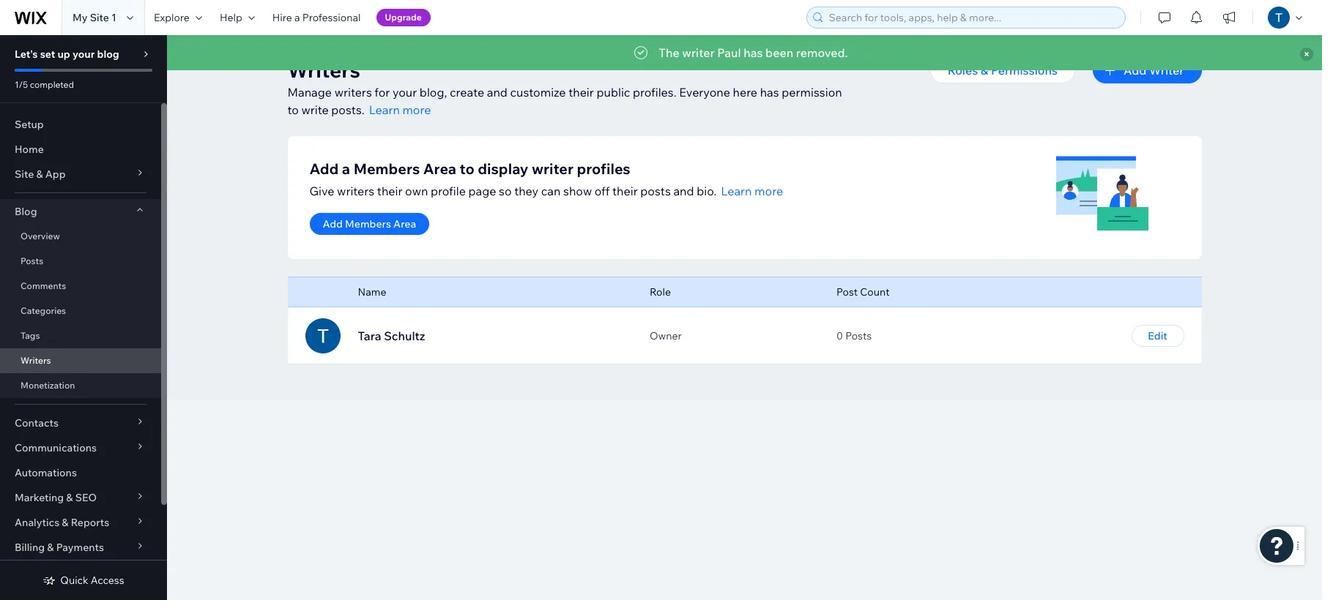 Task type: locate. For each thing, give the bounding box(es) containing it.
post
[[837, 286, 858, 299]]

0 vertical spatial learn
[[369, 103, 400, 117]]

manage writers for your blog, create and customize their public profiles. everyone here has permission to write posts.
[[288, 85, 843, 117]]

add members area button
[[310, 213, 430, 235]]

been
[[766, 45, 794, 60]]

1 horizontal spatial your
[[393, 85, 417, 100]]

seo
[[75, 492, 97, 505]]

add left writer
[[1124, 63, 1147, 78]]

1 vertical spatial site
[[15, 168, 34, 181]]

0 horizontal spatial a
[[295, 11, 300, 24]]

1 horizontal spatial learn more link
[[721, 182, 783, 200]]

0 vertical spatial to
[[288, 103, 299, 117]]

home
[[15, 143, 44, 156]]

quick
[[60, 575, 88, 588]]

1 vertical spatial learn
[[721, 184, 752, 199]]

learn down for
[[369, 103, 400, 117]]

0 horizontal spatial posts
[[21, 256, 43, 267]]

1 vertical spatial more
[[755, 184, 783, 199]]

their left own
[[377, 184, 403, 199]]

and
[[487, 85, 508, 100], [674, 184, 694, 199]]

more down blog, at the left
[[403, 103, 431, 117]]

0 horizontal spatial and
[[487, 85, 508, 100]]

their
[[569, 85, 594, 100], [377, 184, 403, 199], [613, 184, 638, 199]]

0 horizontal spatial writer
[[532, 160, 574, 178]]

to left write
[[288, 103, 299, 117]]

permission
[[782, 85, 843, 100]]

site
[[90, 11, 109, 24], [15, 168, 34, 181]]

0 horizontal spatial site
[[15, 168, 34, 181]]

help button
[[211, 0, 264, 35]]

1 vertical spatial a
[[342, 160, 350, 178]]

own
[[405, 184, 428, 199]]

& for marketing
[[66, 492, 73, 505]]

add inside add a members area to display writer profiles give writers their own profile page so they can show off their posts and bio. learn more
[[310, 160, 339, 178]]

their right off
[[613, 184, 638, 199]]

writer
[[683, 45, 715, 60], [532, 160, 574, 178]]

& inside button
[[981, 63, 989, 78]]

learn right bio.
[[721, 184, 752, 199]]

site down the home
[[15, 168, 34, 181]]

1 horizontal spatial more
[[755, 184, 783, 199]]

0 vertical spatial a
[[295, 11, 300, 24]]

1 horizontal spatial posts
[[846, 330, 872, 343]]

count
[[861, 286, 890, 299]]

1 vertical spatial your
[[393, 85, 417, 100]]

app
[[45, 168, 66, 181]]

your inside sidebar element
[[73, 48, 95, 61]]

members
[[354, 160, 420, 178], [345, 218, 391, 231]]

your up learn more
[[393, 85, 417, 100]]

learn more
[[369, 103, 431, 117]]

more right bio.
[[755, 184, 783, 199]]

posts right 0
[[846, 330, 872, 343]]

learn more link down for
[[369, 101, 431, 119]]

0 posts
[[837, 330, 872, 343]]

profile
[[431, 184, 466, 199]]

& for analytics
[[62, 517, 69, 530]]

removed.
[[796, 45, 848, 60]]

1 horizontal spatial their
[[569, 85, 594, 100]]

writers up manage
[[288, 57, 360, 83]]

let's
[[15, 48, 38, 61]]

area down own
[[394, 218, 416, 231]]

0 vertical spatial writers
[[335, 85, 372, 100]]

0 horizontal spatial area
[[394, 218, 416, 231]]

contacts button
[[0, 411, 161, 436]]

0 vertical spatial has
[[744, 45, 763, 60]]

manage
[[288, 85, 332, 100]]

and inside manage writers for your blog, create and customize their public profiles. everyone here has permission to write posts.
[[487, 85, 508, 100]]

and right create
[[487, 85, 508, 100]]

0 horizontal spatial writers
[[21, 355, 51, 366]]

writers down tags
[[21, 355, 51, 366]]

writers inside add a members area to display writer profiles give writers their own profile page so they can show off their posts and bio. learn more
[[337, 184, 375, 199]]

& inside popup button
[[47, 542, 54, 555]]

& left app
[[36, 168, 43, 181]]

0 vertical spatial posts
[[21, 256, 43, 267]]

0 horizontal spatial learn
[[369, 103, 400, 117]]

your inside manage writers for your blog, create and customize their public profiles. everyone here has permission to write posts.
[[393, 85, 417, 100]]

0 vertical spatial site
[[90, 11, 109, 24]]

1 vertical spatial writer
[[532, 160, 574, 178]]

posts down overview
[[21, 256, 43, 267]]

1 horizontal spatial area
[[423, 160, 457, 178]]

members up own
[[354, 160, 420, 178]]

learn more link
[[369, 101, 431, 119], [721, 182, 783, 200]]

communications
[[15, 442, 97, 455]]

bio.
[[697, 184, 717, 199]]

billing
[[15, 542, 45, 555]]

0 horizontal spatial more
[[403, 103, 431, 117]]

0 vertical spatial more
[[403, 103, 431, 117]]

customize
[[510, 85, 566, 100]]

display
[[478, 160, 529, 178]]

1 vertical spatial and
[[674, 184, 694, 199]]

0 vertical spatial your
[[73, 48, 95, 61]]

& right the billing at left bottom
[[47, 542, 54, 555]]

hire
[[272, 11, 292, 24]]

professional
[[302, 11, 361, 24]]

0 vertical spatial writers
[[288, 57, 360, 83]]

completed
[[30, 79, 74, 90]]

quick access button
[[43, 575, 124, 588]]

add inside button
[[323, 218, 343, 231]]

owner
[[650, 330, 682, 343]]

learn more link for add a members area to display writer profiles
[[721, 182, 783, 200]]

writers right give
[[337, 184, 375, 199]]

2 vertical spatial add
[[323, 218, 343, 231]]

automations
[[15, 467, 77, 480]]

1 vertical spatial writers
[[337, 184, 375, 199]]

& left reports
[[62, 517, 69, 530]]

blog
[[15, 205, 37, 218]]

to
[[288, 103, 299, 117], [460, 160, 475, 178]]

1 horizontal spatial learn
[[721, 184, 752, 199]]

1 horizontal spatial and
[[674, 184, 694, 199]]

writer inside alert
[[683, 45, 715, 60]]

add writer
[[1124, 63, 1185, 78]]

marketing
[[15, 492, 64, 505]]

writers inside sidebar element
[[21, 355, 51, 366]]

0 horizontal spatial your
[[73, 48, 95, 61]]

add down give
[[323, 218, 343, 231]]

site left 1
[[90, 11, 109, 24]]

1 horizontal spatial a
[[342, 160, 350, 178]]

off
[[595, 184, 610, 199]]

2 horizontal spatial their
[[613, 184, 638, 199]]

quick access
[[60, 575, 124, 588]]

the
[[659, 45, 680, 60]]

0 vertical spatial area
[[423, 160, 457, 178]]

0 vertical spatial members
[[354, 160, 420, 178]]

post count
[[837, 286, 890, 299]]

their left public on the left
[[569, 85, 594, 100]]

has
[[744, 45, 763, 60], [760, 85, 780, 100]]

0 horizontal spatial to
[[288, 103, 299, 117]]

1 vertical spatial members
[[345, 218, 391, 231]]

learn more link right bio.
[[721, 182, 783, 200]]

writer right the
[[683, 45, 715, 60]]

& right roles
[[981, 63, 989, 78]]

0 vertical spatial and
[[487, 85, 508, 100]]

add for writer
[[1124, 63, 1147, 78]]

has right here
[[760, 85, 780, 100]]

everyone
[[679, 85, 731, 100]]

edit button
[[1132, 325, 1185, 347]]

marketing & seo
[[15, 492, 97, 505]]

upgrade
[[385, 12, 422, 23]]

1 vertical spatial has
[[760, 85, 780, 100]]

area
[[423, 160, 457, 178], [394, 218, 416, 231]]

add inside button
[[1124, 63, 1147, 78]]

add for members
[[323, 218, 343, 231]]

& left seo
[[66, 492, 73, 505]]

0 horizontal spatial learn more link
[[369, 101, 431, 119]]

a right hire
[[295, 11, 300, 24]]

1 horizontal spatial writer
[[683, 45, 715, 60]]

posts
[[21, 256, 43, 267], [846, 330, 872, 343]]

a down the posts.
[[342, 160, 350, 178]]

0 vertical spatial add
[[1124, 63, 1147, 78]]

monetization
[[21, 380, 75, 391]]

area inside button
[[394, 218, 416, 231]]

0 vertical spatial writer
[[683, 45, 715, 60]]

can
[[541, 184, 561, 199]]

has right the paul
[[744, 45, 763, 60]]

learn
[[369, 103, 400, 117], [721, 184, 752, 199]]

posts inside sidebar element
[[21, 256, 43, 267]]

a
[[295, 11, 300, 24], [342, 160, 350, 178]]

1 vertical spatial learn more link
[[721, 182, 783, 200]]

1 vertical spatial to
[[460, 160, 475, 178]]

add for a
[[310, 160, 339, 178]]

1 vertical spatial add
[[310, 160, 339, 178]]

area up profile
[[423, 160, 457, 178]]

add up give
[[310, 160, 339, 178]]

your right up
[[73, 48, 95, 61]]

a for members
[[342, 160, 350, 178]]

1 vertical spatial area
[[394, 218, 416, 231]]

a inside add a members area to display writer profiles give writers their own profile page so they can show off their posts and bio. learn more
[[342, 160, 350, 178]]

categories link
[[0, 299, 161, 324]]

writers up the posts.
[[335, 85, 372, 100]]

1/5 completed
[[15, 79, 74, 90]]

1 horizontal spatial to
[[460, 160, 475, 178]]

1
[[111, 11, 116, 24]]

0 vertical spatial learn more link
[[369, 101, 431, 119]]

your
[[73, 48, 95, 61], [393, 85, 417, 100]]

and left bio.
[[674, 184, 694, 199]]

site inside dropdown button
[[15, 168, 34, 181]]

& inside dropdown button
[[36, 168, 43, 181]]

members up the name
[[345, 218, 391, 231]]

writer
[[1150, 63, 1185, 78]]

permissions
[[991, 63, 1058, 78]]

1 vertical spatial writers
[[21, 355, 51, 366]]

writer up can
[[532, 160, 574, 178]]

1 horizontal spatial writers
[[288, 57, 360, 83]]

your for blog,
[[393, 85, 417, 100]]

1 horizontal spatial site
[[90, 11, 109, 24]]

members inside add a members area to display writer profiles give writers their own profile page so they can show off their posts and bio. learn more
[[354, 160, 420, 178]]

profiles
[[577, 160, 631, 178]]

writers
[[288, 57, 360, 83], [21, 355, 51, 366]]

blog
[[97, 48, 119, 61]]

to up page
[[460, 160, 475, 178]]

a for professional
[[295, 11, 300, 24]]

categories
[[21, 306, 66, 317]]



Task type: describe. For each thing, give the bounding box(es) containing it.
0 horizontal spatial their
[[377, 184, 403, 199]]

& for site
[[36, 168, 43, 181]]

writers link
[[0, 349, 161, 374]]

help
[[220, 11, 242, 24]]

overview
[[21, 231, 60, 242]]

Search for tools, apps, help & more... field
[[825, 7, 1121, 28]]

comments link
[[0, 274, 161, 299]]

writer inside add a members area to display writer profiles give writers their own profile page so they can show off their posts and bio. learn more
[[532, 160, 574, 178]]

name
[[358, 286, 387, 299]]

analytics & reports
[[15, 517, 109, 530]]

your for blog
[[73, 48, 95, 61]]

setup link
[[0, 112, 161, 137]]

tags
[[21, 331, 40, 342]]

set
[[40, 48, 55, 61]]

paul
[[718, 45, 741, 60]]

comments
[[21, 281, 66, 292]]

page
[[469, 184, 496, 199]]

posts link
[[0, 249, 161, 274]]

& for roles
[[981, 63, 989, 78]]

write
[[302, 103, 329, 117]]

billing & payments
[[15, 542, 104, 555]]

0
[[837, 330, 844, 343]]

members inside button
[[345, 218, 391, 231]]

has inside alert
[[744, 45, 763, 60]]

for
[[375, 85, 390, 100]]

automations link
[[0, 461, 161, 486]]

edit
[[1149, 330, 1168, 343]]

hire a professional
[[272, 11, 361, 24]]

create
[[450, 85, 485, 100]]

hire a professional link
[[264, 0, 370, 35]]

explore
[[154, 11, 190, 24]]

tags link
[[0, 324, 161, 349]]

profiles.
[[633, 85, 677, 100]]

roles
[[948, 63, 978, 78]]

learn inside add a members area to display writer profiles give writers their own profile page so they can show off their posts and bio. learn more
[[721, 184, 752, 199]]

site & app
[[15, 168, 66, 181]]

learn more link for writers
[[369, 101, 431, 119]]

has inside manage writers for your blog, create and customize their public profiles. everyone here has permission to write posts.
[[760, 85, 780, 100]]

contacts
[[15, 417, 59, 430]]

add a members area to display writer profiles give writers their own profile page so they can show off their posts and bio. learn more
[[310, 160, 783, 199]]

their inside manage writers for your blog, create and customize their public profiles. everyone here has permission to write posts.
[[569, 85, 594, 100]]

& for billing
[[47, 542, 54, 555]]

roles & permissions button
[[930, 57, 1076, 84]]

blog,
[[420, 85, 447, 100]]

marketing & seo button
[[0, 486, 161, 511]]

add writer button
[[1093, 57, 1202, 84]]

posts
[[641, 184, 671, 199]]

roles & permissions
[[948, 63, 1058, 78]]

the writer paul has been removed.
[[659, 45, 848, 60]]

1 vertical spatial posts
[[846, 330, 872, 343]]

1/5
[[15, 79, 28, 90]]

let's set up your blog
[[15, 48, 119, 61]]

more inside add a members area to display writer profiles give writers their own profile page so they can show off their posts and bio. learn more
[[755, 184, 783, 199]]

upgrade button
[[376, 9, 431, 26]]

my
[[73, 11, 88, 24]]

access
[[91, 575, 124, 588]]

sidebar element
[[0, 35, 167, 601]]

monetization link
[[0, 374, 161, 399]]

tara
[[358, 329, 382, 344]]

posts.
[[331, 103, 365, 117]]

my site 1
[[73, 11, 116, 24]]

public
[[597, 85, 631, 100]]

communications button
[[0, 436, 161, 461]]

show
[[564, 184, 592, 199]]

analytics
[[15, 517, 59, 530]]

the writer paul has been removed. alert
[[167, 35, 1323, 70]]

to inside add a members area to display writer profiles give writers their own profile page so they can show off their posts and bio. learn more
[[460, 160, 475, 178]]

home link
[[0, 137, 161, 162]]

to inside manage writers for your blog, create and customize their public profiles. everyone here has permission to write posts.
[[288, 103, 299, 117]]

tara schultz
[[358, 329, 425, 344]]

overview link
[[0, 224, 161, 249]]

setup
[[15, 118, 44, 131]]

so
[[499, 184, 512, 199]]

analytics & reports button
[[0, 511, 161, 536]]

add members area
[[323, 218, 416, 231]]

writers inside manage writers for your blog, create and customize their public profiles. everyone here has permission to write posts.
[[335, 85, 372, 100]]

site & app button
[[0, 162, 161, 187]]

billing & payments button
[[0, 536, 161, 561]]

payments
[[56, 542, 104, 555]]

reports
[[71, 517, 109, 530]]

give
[[310, 184, 335, 199]]

and inside add a members area to display writer profiles give writers their own profile page so they can show off their posts and bio. learn more
[[674, 184, 694, 199]]

area inside add a members area to display writer profiles give writers their own profile page so they can show off their posts and bio. learn more
[[423, 160, 457, 178]]

here
[[733, 85, 758, 100]]

they
[[515, 184, 539, 199]]

schultz
[[384, 329, 425, 344]]



Task type: vqa. For each thing, say whether or not it's contained in the screenshot.
option
no



